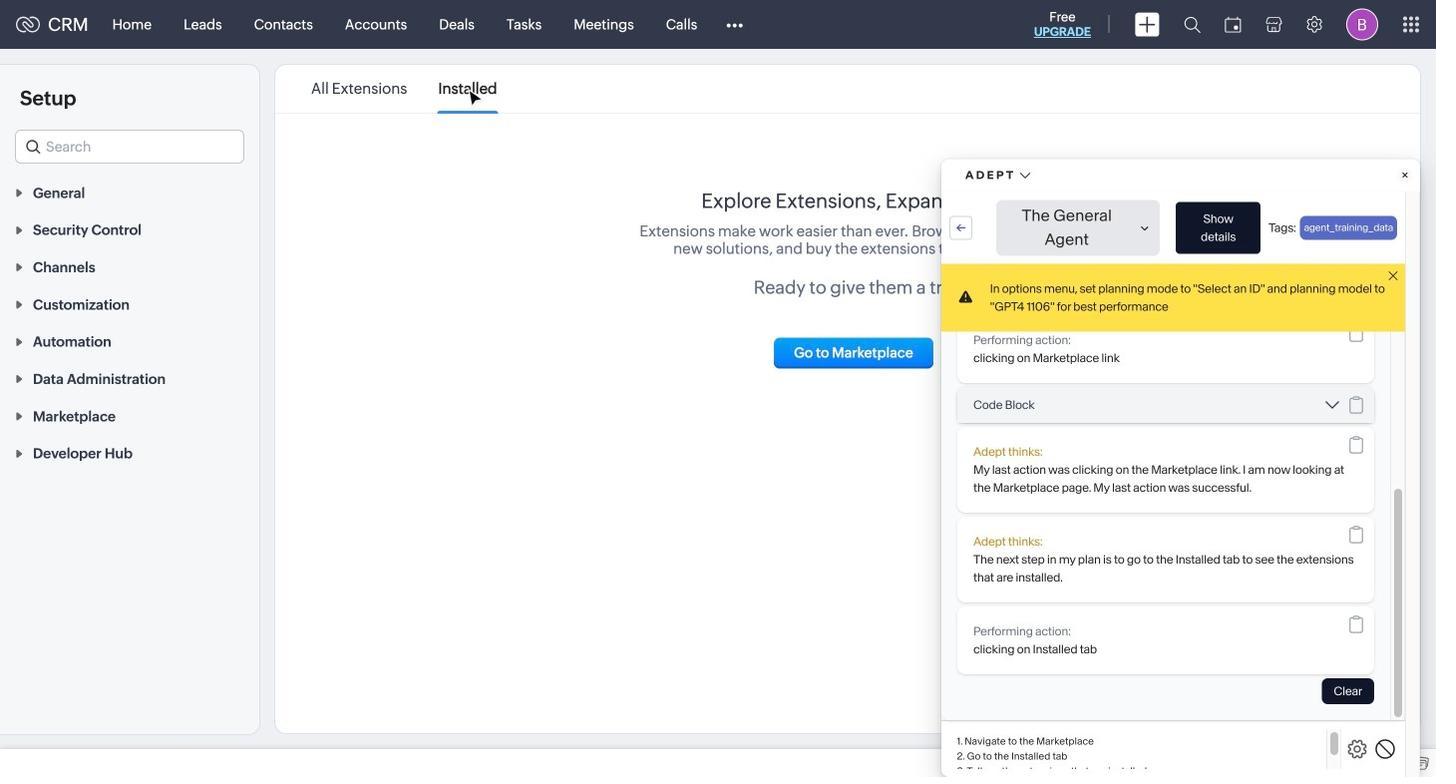Task type: locate. For each thing, give the bounding box(es) containing it.
create menu element
[[1123, 0, 1172, 48]]

Search text field
[[16, 131, 243, 163]]

create menu image
[[1135, 12, 1160, 36]]

logo image
[[16, 16, 40, 32]]

Other Modules field
[[713, 8, 756, 40]]

calendar image
[[1225, 16, 1242, 32]]

search element
[[1172, 0, 1213, 49]]

None field
[[15, 130, 244, 164]]

profile image
[[1347, 8, 1379, 40]]



Task type: vqa. For each thing, say whether or not it's contained in the screenshot.
"Search" icon
yes



Task type: describe. For each thing, give the bounding box(es) containing it.
profile element
[[1335, 0, 1391, 48]]

search image
[[1184, 16, 1201, 33]]



